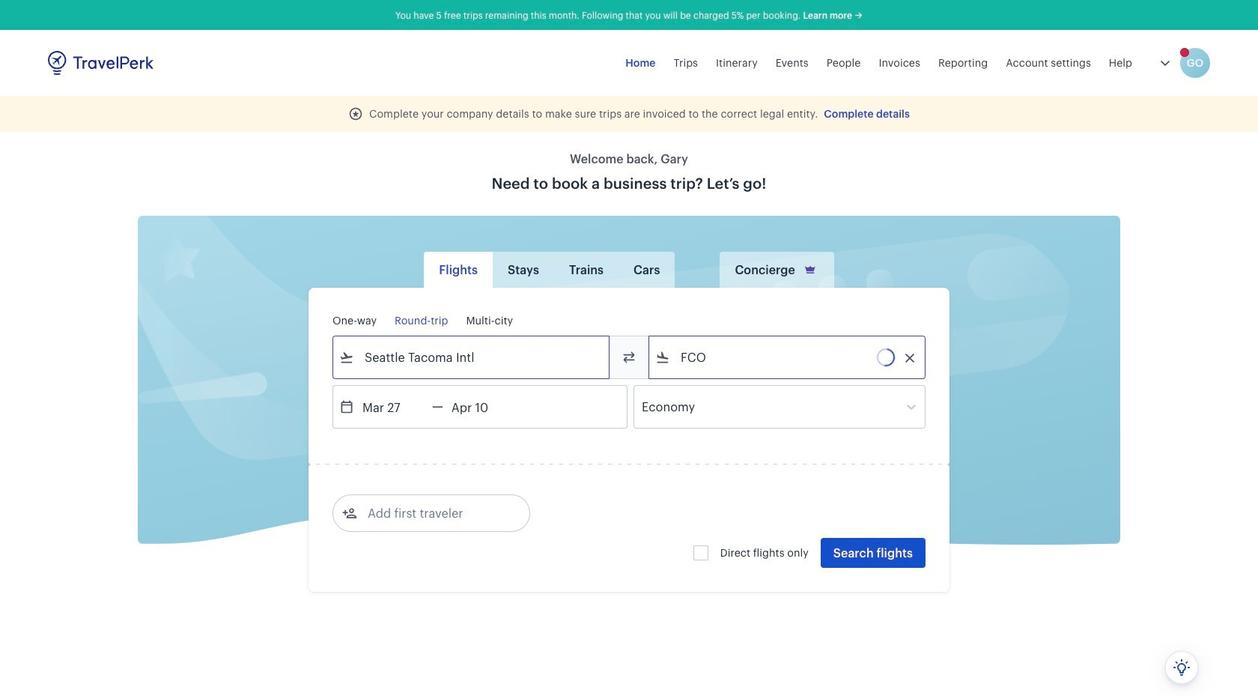 Task type: locate. For each thing, give the bounding box(es) containing it.
To search field
[[671, 345, 906, 369]]

From search field
[[354, 345, 590, 369]]

Depart text field
[[354, 386, 432, 428]]

Add first traveler search field
[[357, 501, 513, 525]]



Task type: describe. For each thing, give the bounding box(es) containing it.
Return text field
[[443, 386, 521, 428]]



